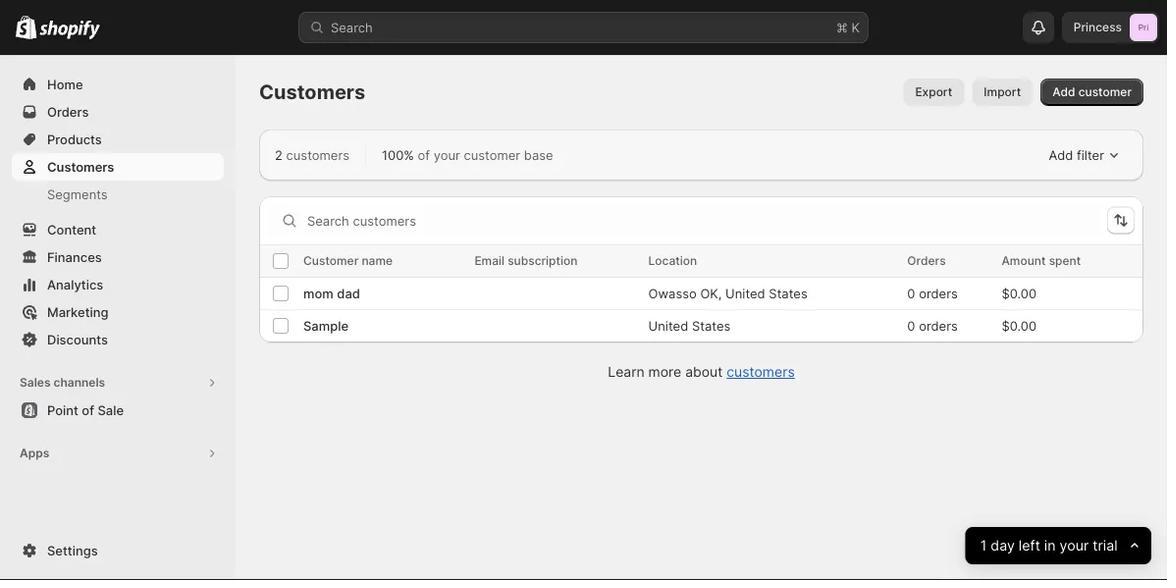 Task type: locate. For each thing, give the bounding box(es) containing it.
your right "in"
[[1060, 537, 1089, 554]]

subscription
[[508, 254, 578, 268]]

2 $0.00 from the top
[[1002, 318, 1037, 333]]

sale
[[98, 402, 124, 418]]

customers up 2 customers
[[259, 80, 365, 104]]

1 $0.00 from the top
[[1002, 286, 1037, 301]]

sample
[[303, 318, 349, 333]]

2 orders from the top
[[919, 318, 958, 333]]

1 vertical spatial orders
[[919, 318, 958, 333]]

1 vertical spatial your
[[1060, 537, 1089, 554]]

1 vertical spatial states
[[692, 318, 731, 333]]

0 vertical spatial your
[[434, 147, 460, 162]]

customer inside add customer 'button'
[[1079, 85, 1132, 99]]

0 vertical spatial states
[[769, 286, 808, 301]]

products link
[[12, 126, 224, 153]]

0 vertical spatial customer
[[1079, 85, 1132, 99]]

customer
[[1079, 85, 1132, 99], [464, 147, 520, 162]]

customers right 2
[[286, 147, 350, 162]]

1 horizontal spatial states
[[769, 286, 808, 301]]

point
[[47, 402, 78, 418]]

united
[[726, 286, 765, 301], [648, 318, 688, 333]]

0 vertical spatial 0 orders
[[907, 286, 958, 301]]

your
[[434, 147, 460, 162], [1060, 537, 1089, 554]]

united right ok,
[[726, 286, 765, 301]]

1 vertical spatial 0
[[907, 318, 915, 333]]

0
[[907, 286, 915, 301], [907, 318, 915, 333]]

add inside 'button'
[[1053, 85, 1075, 99]]

0 horizontal spatial orders
[[47, 104, 89, 119]]

1 horizontal spatial orders
[[907, 254, 946, 268]]

0 horizontal spatial customer
[[464, 147, 520, 162]]

1 vertical spatial of
[[82, 402, 94, 418]]

2 customers
[[275, 147, 350, 162]]

import
[[984, 85, 1021, 99]]

orders link
[[12, 98, 224, 126]]

your inside dropdown button
[[1060, 537, 1089, 554]]

analytics link
[[12, 271, 224, 298]]

1 horizontal spatial customers
[[727, 364, 795, 380]]

finances link
[[12, 243, 224, 271]]

customers
[[259, 80, 365, 104], [47, 159, 114, 174]]

1 vertical spatial orders
[[907, 254, 946, 268]]

customers
[[286, 147, 350, 162], [727, 364, 795, 380]]

add left filter
[[1049, 147, 1073, 162]]

orders
[[47, 104, 89, 119], [907, 254, 946, 268]]

about
[[685, 364, 723, 380]]

of left 'sale' on the bottom left of page
[[82, 402, 94, 418]]

1 day left in your trial
[[981, 537, 1118, 554]]

point of sale
[[47, 402, 124, 418]]

segments link
[[12, 181, 224, 208]]

0 horizontal spatial customers
[[47, 159, 114, 174]]

0 vertical spatial 0
[[907, 286, 915, 301]]

1 horizontal spatial united
[[726, 286, 765, 301]]

1 vertical spatial customers
[[47, 159, 114, 174]]

name
[[362, 254, 393, 268]]

marketing
[[47, 304, 108, 320]]

1 horizontal spatial your
[[1060, 537, 1089, 554]]

states right ok,
[[769, 286, 808, 301]]

mom
[[303, 286, 334, 301]]

filter
[[1077, 147, 1104, 162]]

1 vertical spatial customer
[[464, 147, 520, 162]]

of for sale
[[82, 402, 94, 418]]

1 vertical spatial $0.00
[[1002, 318, 1037, 333]]

orders
[[919, 286, 958, 301], [919, 318, 958, 333]]

orders down home
[[47, 104, 89, 119]]

add filter button
[[1041, 141, 1128, 169]]

of right 100%
[[418, 147, 430, 162]]

0 horizontal spatial customers
[[286, 147, 350, 162]]

0 vertical spatial orders
[[919, 286, 958, 301]]

learn more about customers
[[608, 364, 795, 380]]

marketing link
[[12, 298, 224, 326]]

of inside button
[[82, 402, 94, 418]]

1 vertical spatial 0 orders
[[907, 318, 958, 333]]

1 vertical spatial united
[[648, 318, 688, 333]]

0 vertical spatial orders
[[47, 104, 89, 119]]

add right import
[[1053, 85, 1075, 99]]

0 vertical spatial add
[[1053, 85, 1075, 99]]

0 vertical spatial customers
[[259, 80, 365, 104]]

$0.00
[[1002, 286, 1037, 301], [1002, 318, 1037, 333]]

channels
[[53, 375, 105, 390]]

0 vertical spatial customers
[[286, 147, 350, 162]]

base
[[524, 147, 553, 162]]

orders left "amount" in the top right of the page
[[907, 254, 946, 268]]

0 vertical spatial of
[[418, 147, 430, 162]]

point of sale link
[[12, 397, 224, 424]]

customers up segments
[[47, 159, 114, 174]]

add inside button
[[1049, 147, 1073, 162]]

united down owasso
[[648, 318, 688, 333]]

shopify image
[[16, 15, 37, 39], [39, 20, 100, 40]]

⌘
[[836, 20, 848, 35]]

analytics
[[47, 277, 103, 292]]

Search customers text field
[[307, 205, 1099, 237]]

customers right about
[[727, 364, 795, 380]]

amount
[[1002, 254, 1046, 268]]

import button
[[972, 79, 1033, 106]]

1 horizontal spatial customers
[[259, 80, 365, 104]]

2 0 from the top
[[907, 318, 915, 333]]

home link
[[12, 71, 224, 98]]

1 horizontal spatial of
[[418, 147, 430, 162]]

amount spent
[[1002, 254, 1081, 268]]

1 horizontal spatial customer
[[1079, 85, 1132, 99]]

segments
[[47, 187, 108, 202]]

dad
[[337, 286, 360, 301]]

settings link
[[12, 537, 224, 564]]

search
[[331, 20, 373, 35]]

0 orders
[[907, 286, 958, 301], [907, 318, 958, 333]]

content link
[[12, 216, 224, 243]]

0 horizontal spatial your
[[434, 147, 460, 162]]

1 vertical spatial add
[[1049, 147, 1073, 162]]

0 vertical spatial $0.00
[[1002, 286, 1037, 301]]

customer left "base"
[[464, 147, 520, 162]]

export
[[915, 85, 953, 99]]

customer up filter
[[1079, 85, 1132, 99]]

home
[[47, 77, 83, 92]]

states down ok,
[[692, 318, 731, 333]]

add
[[1053, 85, 1075, 99], [1049, 147, 1073, 162]]

apps
[[20, 446, 49, 460]]

email subscription
[[475, 254, 578, 268]]

of
[[418, 147, 430, 162], [82, 402, 94, 418]]

email
[[475, 254, 505, 268]]

left
[[1019, 537, 1041, 554]]

spent
[[1049, 254, 1081, 268]]

settings
[[47, 543, 98, 558]]

united states
[[648, 318, 731, 333]]

0 horizontal spatial of
[[82, 402, 94, 418]]

your right 100%
[[434, 147, 460, 162]]

states
[[769, 286, 808, 301], [692, 318, 731, 333]]

trial
[[1093, 537, 1118, 554]]

1 0 orders from the top
[[907, 286, 958, 301]]

add for add filter
[[1049, 147, 1073, 162]]

0 horizontal spatial united
[[648, 318, 688, 333]]



Task type: describe. For each thing, give the bounding box(es) containing it.
2 0 orders from the top
[[907, 318, 958, 333]]

100%
[[382, 147, 414, 162]]

owasso ok, united states
[[648, 286, 808, 301]]

1 horizontal spatial shopify image
[[39, 20, 100, 40]]

1
[[981, 537, 987, 554]]

content
[[47, 222, 96, 237]]

ok,
[[700, 286, 722, 301]]

location
[[648, 254, 697, 268]]

discounts link
[[12, 326, 224, 353]]

princess image
[[1130, 14, 1157, 41]]

mom dad
[[303, 286, 360, 301]]

0 vertical spatial united
[[726, 286, 765, 301]]

finances
[[47, 249, 102, 265]]

0 horizontal spatial shopify image
[[16, 15, 37, 39]]

add for add customer
[[1053, 85, 1075, 99]]

day
[[991, 537, 1015, 554]]

products
[[47, 132, 102, 147]]

⌘ k
[[836, 20, 860, 35]]

0 horizontal spatial states
[[692, 318, 731, 333]]

in
[[1045, 537, 1056, 554]]

princess
[[1074, 20, 1122, 34]]

add customer
[[1053, 85, 1132, 99]]

sample link
[[303, 316, 349, 336]]

sales
[[20, 375, 51, 390]]

add customer button
[[1041, 79, 1144, 106]]

customer
[[303, 254, 359, 268]]

owasso
[[648, 286, 697, 301]]

point of sale button
[[0, 397, 236, 424]]

mom dad link
[[303, 284, 360, 303]]

more
[[648, 364, 681, 380]]

k
[[852, 20, 860, 35]]

apps button
[[12, 440, 224, 467]]

add filter
[[1049, 147, 1104, 162]]

1 vertical spatial customers
[[727, 364, 795, 380]]

1 orders from the top
[[919, 286, 958, 301]]

sales channels
[[20, 375, 105, 390]]

orders inside "link"
[[47, 104, 89, 119]]

100% of your customer base
[[382, 147, 553, 162]]

1 day left in your trial button
[[966, 527, 1152, 564]]

export button
[[904, 79, 964, 106]]

customer name
[[303, 254, 393, 268]]

learn
[[608, 364, 645, 380]]

1 0 from the top
[[907, 286, 915, 301]]

2
[[275, 147, 283, 162]]

customers link
[[12, 153, 224, 181]]

sales channels button
[[12, 369, 224, 397]]

of for your
[[418, 147, 430, 162]]

customers link
[[727, 364, 795, 380]]

discounts
[[47, 332, 108, 347]]



Task type: vqa. For each thing, say whether or not it's contained in the screenshot.
Sep 17, 12:00 AM - Oct 17, 11:00 PM Aug 17, 12:00 AM - Sep 16, 11:00 PM % Change
no



